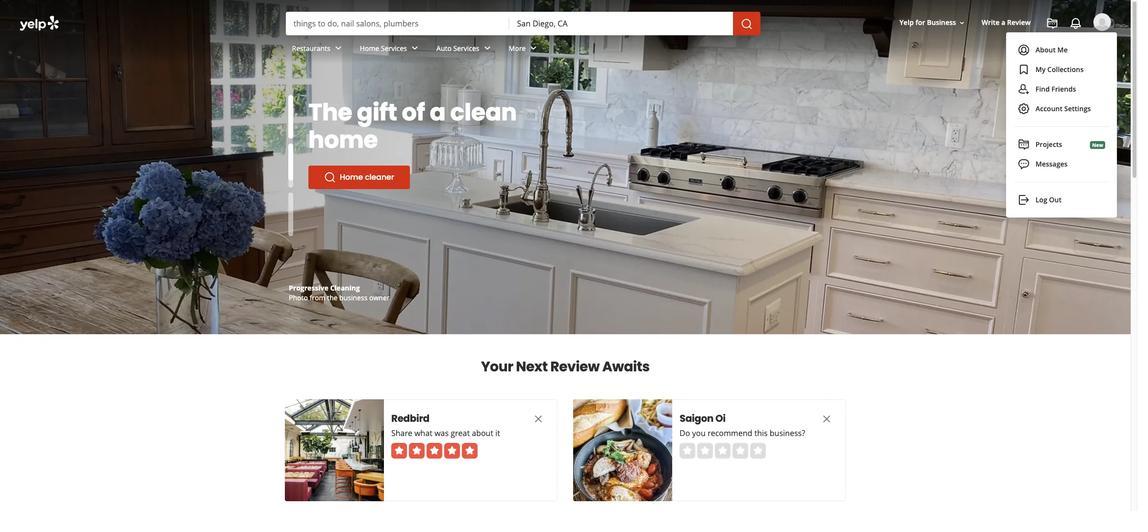 Task type: describe. For each thing, give the bounding box(es) containing it.
about
[[1036, 45, 1056, 54]]

write
[[982, 18, 1000, 27]]

a inside search box
[[1002, 18, 1006, 27]]

24 chevron down v2 image
[[481, 42, 493, 54]]

account settings
[[1036, 104, 1091, 113]]

16 chevron down v2 image
[[958, 19, 966, 27]]

24 collections v2 image
[[1018, 64, 1030, 76]]

(no rating) image
[[680, 443, 766, 459]]

24 settings v2 image
[[1018, 103, 1030, 115]]

of
[[402, 96, 425, 129]]

my collections link
[[1014, 60, 1109, 79]]

the
[[308, 96, 352, 129]]

clean
[[450, 96, 517, 129]]

none search field containing yelp for business
[[0, 0, 1131, 218]]

2 select slide image from the top
[[288, 139, 293, 182]]

it
[[495, 428, 500, 439]]

account settings link
[[1014, 99, 1109, 119]]

none field the near
[[517, 18, 725, 29]]

user actions element
[[892, 12, 1125, 73]]

progressive
[[289, 283, 328, 293]]

search image
[[741, 18, 753, 30]]

auto
[[437, 43, 452, 53]]

write a review
[[982, 18, 1031, 27]]

more link
[[501, 35, 547, 64]]

review for next
[[550, 358, 600, 377]]

new
[[1092, 142, 1103, 148]]

great
[[451, 428, 470, 439]]

share what was great about it
[[391, 428, 500, 439]]

progressive cleaning link
[[289, 283, 360, 293]]

my
[[1036, 65, 1046, 74]]

your next review awaits
[[481, 358, 650, 377]]

home cleaner link
[[308, 166, 410, 189]]

projects
[[1036, 140, 1062, 149]]

business
[[339, 293, 367, 303]]

Find text field
[[294, 18, 501, 29]]

explore banner section banner
[[0, 0, 1131, 334]]

home services link
[[352, 35, 429, 64]]

24 project v2 image
[[1018, 139, 1030, 151]]

you
[[692, 428, 706, 439]]

saigon
[[680, 412, 714, 426]]

out
[[1049, 195, 1062, 205]]

business
[[927, 18, 956, 27]]

cleaning
[[330, 283, 360, 293]]

photo of saigon oi image
[[573, 400, 672, 502]]

owner
[[369, 293, 390, 303]]

auto services
[[437, 43, 479, 53]]

for
[[916, 18, 925, 27]]

log out button
[[1014, 190, 1109, 210]]

notifications image
[[1070, 18, 1082, 29]]

messages link
[[1012, 154, 1111, 174]]

24 message v2 image
[[1018, 158, 1030, 170]]

about me link
[[1012, 40, 1111, 60]]

a inside the gift of a clean home
[[430, 96, 446, 129]]

settings
[[1065, 104, 1091, 113]]

services for home services
[[381, 43, 407, 53]]



Task type: locate. For each thing, give the bounding box(es) containing it.
review inside write a review link
[[1007, 18, 1031, 27]]

home down find "text box"
[[360, 43, 379, 53]]

0 horizontal spatial review
[[550, 358, 600, 377]]

home cleaner
[[340, 172, 394, 183]]

my collections
[[1036, 65, 1084, 74]]

1 none field from the left
[[294, 18, 501, 29]]

messages
[[1036, 159, 1068, 169]]

yelp for business
[[900, 18, 956, 27]]

find friends
[[1036, 84, 1076, 94]]

select slide image left "the"
[[288, 95, 293, 139]]

home services
[[360, 43, 407, 53]]

photo of redbird image
[[285, 400, 384, 502]]

business categories element
[[284, 35, 1111, 64]]

5 star rating image
[[391, 443, 478, 459]]

gift
[[357, 96, 397, 129]]

3 24 chevron down v2 image from the left
[[528, 42, 540, 54]]

progressive cleaning photo from the business owner
[[289, 283, 390, 303]]

None search field
[[0, 0, 1131, 218]]

24 add friend v2 image
[[1018, 83, 1030, 95]]

yelp for business button
[[896, 14, 970, 32]]

more
[[509, 43, 526, 53]]

2 services from the left
[[453, 43, 479, 53]]

collections
[[1048, 65, 1084, 74]]

0 vertical spatial a
[[1002, 18, 1006, 27]]

photo
[[289, 293, 308, 303]]

24 chevron down v2 image
[[332, 42, 344, 54], [409, 42, 421, 54], [528, 42, 540, 54]]

1 services from the left
[[381, 43, 407, 53]]

oi
[[716, 412, 726, 426]]

account
[[1036, 104, 1063, 113]]

maria w. image
[[1094, 13, 1111, 31]]

24 chevron down v2 image right restaurants
[[332, 42, 344, 54]]

Near text field
[[517, 18, 725, 29]]

cleaner
[[365, 172, 394, 183]]

home for home services
[[360, 43, 379, 53]]

yelp
[[900, 18, 914, 27]]

1 horizontal spatial 24 chevron down v2 image
[[409, 42, 421, 54]]

write a review link
[[978, 14, 1035, 32]]

log
[[1036, 195, 1048, 205]]

awaits
[[602, 358, 650, 377]]

find friends link
[[1014, 79, 1109, 99]]

a right of
[[430, 96, 446, 129]]

2 24 chevron down v2 image from the left
[[409, 42, 421, 54]]

find
[[1036, 84, 1050, 94]]

review for a
[[1007, 18, 1031, 27]]

a
[[1002, 18, 1006, 27], [430, 96, 446, 129]]

0 vertical spatial home
[[360, 43, 379, 53]]

what
[[414, 428, 433, 439]]

the gift of a clean home
[[308, 96, 517, 156]]

1 select slide image from the top
[[288, 95, 293, 139]]

None radio
[[680, 443, 695, 459], [697, 443, 713, 459], [715, 443, 731, 459], [733, 443, 748, 459], [680, 443, 695, 459], [697, 443, 713, 459], [715, 443, 731, 459], [733, 443, 748, 459]]

redbird link
[[391, 412, 514, 426]]

log out
[[1036, 195, 1062, 205]]

0 horizontal spatial none field
[[294, 18, 501, 29]]

services for auto services
[[453, 43, 479, 53]]

rating element
[[680, 443, 766, 459]]

24 chevron down v2 image inside restaurants link
[[332, 42, 344, 54]]

24 chevron down v2 image right more
[[528, 42, 540, 54]]

was
[[435, 428, 449, 439]]

redbird
[[391, 412, 430, 426]]

0 vertical spatial review
[[1007, 18, 1031, 27]]

dismiss card image
[[533, 413, 544, 425]]

1 horizontal spatial none field
[[517, 18, 725, 29]]

None radio
[[750, 443, 766, 459]]

2 horizontal spatial 24 chevron down v2 image
[[528, 42, 540, 54]]

home right "24 search v2" image
[[340, 172, 363, 183]]

1 vertical spatial a
[[430, 96, 446, 129]]

24 chevron down v2 image inside home services link
[[409, 42, 421, 54]]

saigon oi link
[[680, 412, 802, 426]]

home for home cleaner
[[340, 172, 363, 183]]

services left 24 chevron down v2 image
[[453, 43, 479, 53]]

select slide image
[[288, 95, 293, 139], [288, 139, 293, 182]]

share
[[391, 428, 412, 439]]

24 chevron down v2 image for home services
[[409, 42, 421, 54]]

review
[[1007, 18, 1031, 27], [550, 358, 600, 377]]

projects image
[[1047, 18, 1058, 29]]

dismiss card image
[[821, 413, 833, 425]]

24 chevron down v2 image left auto on the left top of the page
[[409, 42, 421, 54]]

24 log out v2 image
[[1018, 194, 1030, 206]]

24 chevron down v2 image for more
[[528, 42, 540, 54]]

next
[[516, 358, 548, 377]]

home
[[308, 124, 378, 156]]

0 horizontal spatial 24 chevron down v2 image
[[332, 42, 344, 54]]

select slide image left "24 search v2" image
[[288, 139, 293, 182]]

24 chevron down v2 image for restaurants
[[332, 42, 344, 54]]

your
[[481, 358, 513, 377]]

me
[[1058, 45, 1068, 54]]

home
[[360, 43, 379, 53], [340, 172, 363, 183]]

review up 24 profile v2 image
[[1007, 18, 1031, 27]]

recommend
[[708, 428, 752, 439]]

restaurants
[[292, 43, 330, 53]]

0 horizontal spatial services
[[381, 43, 407, 53]]

services
[[381, 43, 407, 53], [453, 43, 479, 53]]

none field find
[[294, 18, 501, 29]]

none search field inside search box
[[286, 12, 762, 35]]

restaurants link
[[284, 35, 352, 64]]

1 vertical spatial home
[[340, 172, 363, 183]]

this
[[755, 428, 768, 439]]

do you recommend this business?
[[680, 428, 805, 439]]

do
[[680, 428, 690, 439]]

24 profile v2 image
[[1018, 44, 1030, 56]]

a right write
[[1002, 18, 1006, 27]]

auto services link
[[429, 35, 501, 64]]

2 none field from the left
[[517, 18, 725, 29]]

business?
[[770, 428, 805, 439]]

home inside business categories "element"
[[360, 43, 379, 53]]

about me
[[1036, 45, 1068, 54]]

1 horizontal spatial review
[[1007, 18, 1031, 27]]

1 vertical spatial review
[[550, 358, 600, 377]]

None search field
[[286, 12, 762, 35]]

services down find "text box"
[[381, 43, 407, 53]]

1 horizontal spatial a
[[1002, 18, 1006, 27]]

from
[[310, 293, 325, 303]]

24 chevron down v2 image inside the more link
[[528, 42, 540, 54]]

1 horizontal spatial services
[[453, 43, 479, 53]]

24 search v2 image
[[324, 172, 336, 183]]

review right next
[[550, 358, 600, 377]]

0 horizontal spatial a
[[430, 96, 446, 129]]

about
[[472, 428, 493, 439]]

friends
[[1052, 84, 1076, 94]]

saigon oi
[[680, 412, 726, 426]]

1 24 chevron down v2 image from the left
[[332, 42, 344, 54]]

None field
[[294, 18, 501, 29], [517, 18, 725, 29]]

the
[[327, 293, 338, 303]]



Task type: vqa. For each thing, say whether or not it's contained in the screenshot.
Dismiss card ICON
yes



